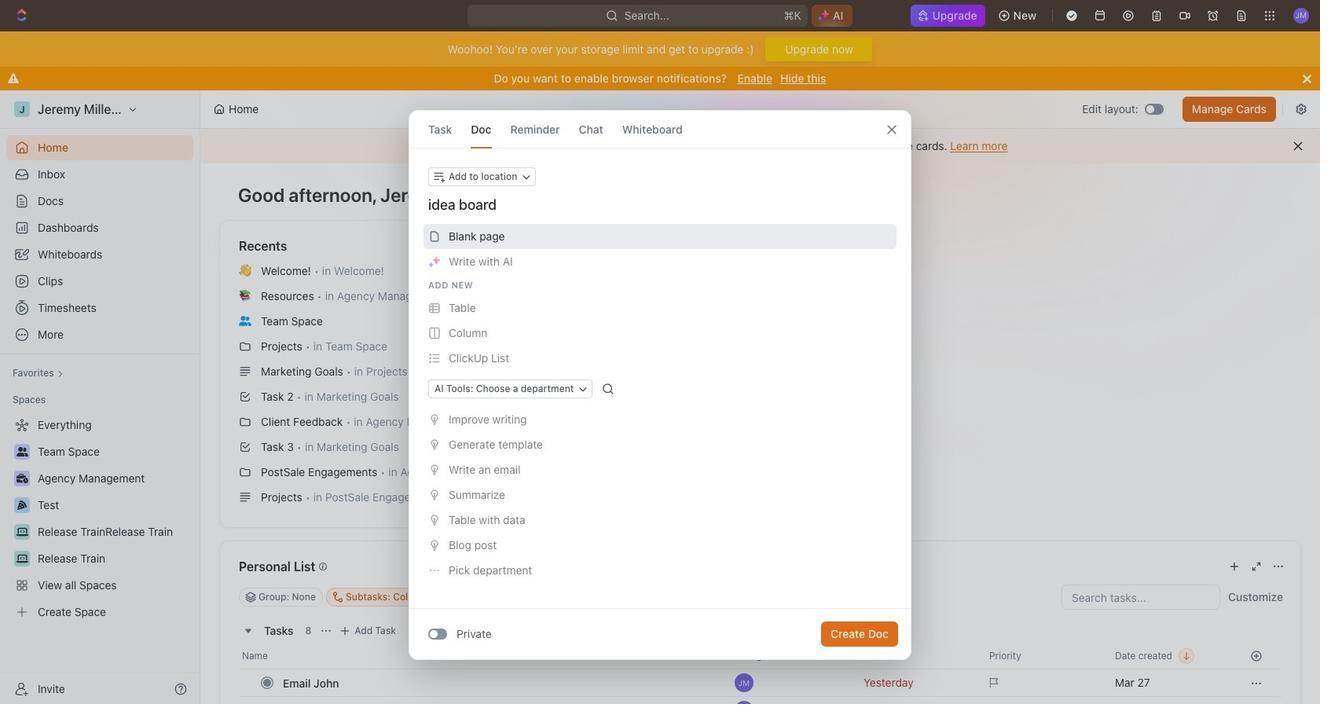 Task type: locate. For each thing, give the bounding box(es) containing it.
dialog
[[409, 110, 912, 660]]

Name this Doc... field
[[409, 196, 911, 215]]

alert
[[200, 129, 1320, 163]]

sidebar navigation
[[0, 90, 200, 704]]

Search tasks... text field
[[1063, 586, 1220, 609]]

tree
[[6, 413, 193, 625]]

user group image
[[239, 316, 251, 326]]



Task type: describe. For each thing, give the bounding box(es) containing it.
tree inside sidebar navigation
[[6, 413, 193, 625]]



Task type: vqa. For each thing, say whether or not it's contained in the screenshot.
topmost Subtasks
no



